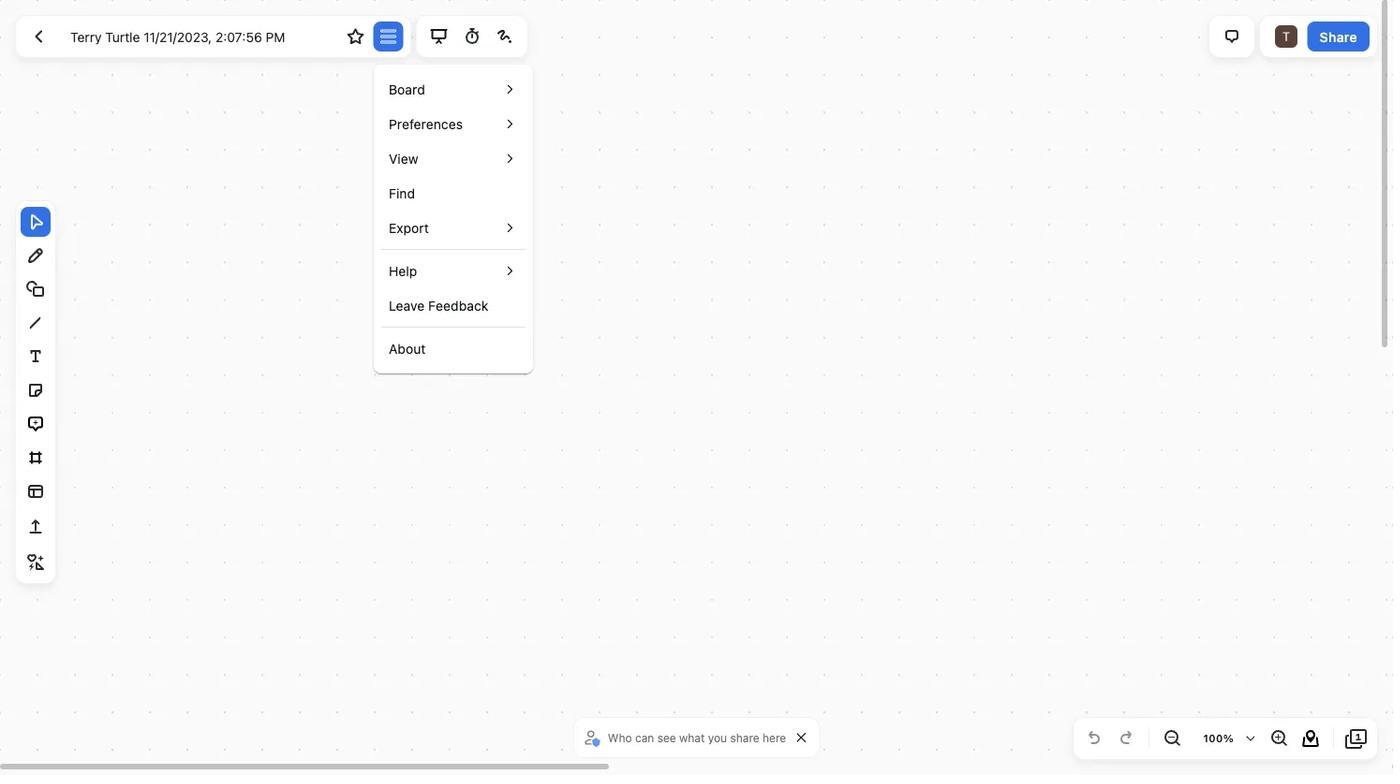 Task type: locate. For each thing, give the bounding box(es) containing it.
find
[[389, 186, 415, 201]]

leave feedback, submenu menu item
[[389, 296, 489, 316]]

preferences, submenu menu item
[[389, 114, 463, 134]]

feedback
[[428, 298, 489, 313]]

Document name text field
[[56, 22, 338, 52]]

board
[[389, 82, 425, 97]]

help, submenu menu item
[[389, 261, 417, 281]]

about, submenu menu item
[[389, 339, 426, 359]]

menu
[[374, 72, 533, 366]]

laser image
[[494, 25, 516, 48]]

100
[[1204, 733, 1223, 745]]

100 %
[[1204, 733, 1234, 745]]

about
[[389, 341, 426, 357]]

find menu item
[[389, 184, 415, 203]]

present image
[[428, 25, 450, 48]]

tooltip containing board
[[374, 65, 533, 374]]

who can see what you share here button
[[582, 724, 791, 752]]

dashboard image
[[27, 25, 50, 48]]

export
[[389, 220, 429, 236]]

comment panel image
[[1221, 25, 1243, 48]]

tooltip
[[374, 65, 533, 374]]

help menu item
[[381, 254, 526, 289]]

view menu item
[[381, 141, 526, 176]]

more tools image
[[24, 552, 47, 574]]



Task type: vqa. For each thing, say whether or not it's contained in the screenshot.
Share
yes



Task type: describe. For each thing, give the bounding box(es) containing it.
more options image
[[377, 25, 400, 48]]

pages image
[[1346, 728, 1368, 751]]

export menu item
[[381, 211, 526, 245]]

%
[[1223, 733, 1234, 745]]

zoom in image
[[1268, 728, 1290, 751]]

preferences
[[389, 116, 463, 132]]

who
[[608, 732, 632, 745]]

star this whiteboard image
[[344, 25, 367, 48]]

who can see what you share here
[[608, 732, 786, 745]]

you
[[708, 732, 727, 745]]

share
[[730, 732, 760, 745]]

view, submenu menu item
[[389, 149, 419, 169]]

see
[[657, 732, 676, 745]]

timer image
[[461, 25, 483, 48]]

upload pdfs and images image
[[24, 516, 47, 539]]

here
[[763, 732, 786, 745]]

can
[[635, 732, 654, 745]]

zoom out image
[[1161, 728, 1183, 751]]

preferences menu item
[[381, 107, 526, 141]]

what
[[679, 732, 705, 745]]

share button
[[1308, 22, 1370, 52]]

view
[[389, 151, 419, 166]]

board, submenu menu item
[[389, 80, 425, 99]]

leave feedback
[[389, 298, 489, 313]]

menu containing board
[[374, 72, 533, 366]]

board menu item
[[381, 72, 526, 107]]

share
[[1320, 29, 1358, 44]]

help
[[389, 263, 417, 279]]

mini map image
[[1300, 728, 1322, 751]]

leave
[[389, 298, 425, 313]]

templates image
[[24, 481, 47, 503]]

export, submenu menu item
[[389, 218, 429, 238]]



